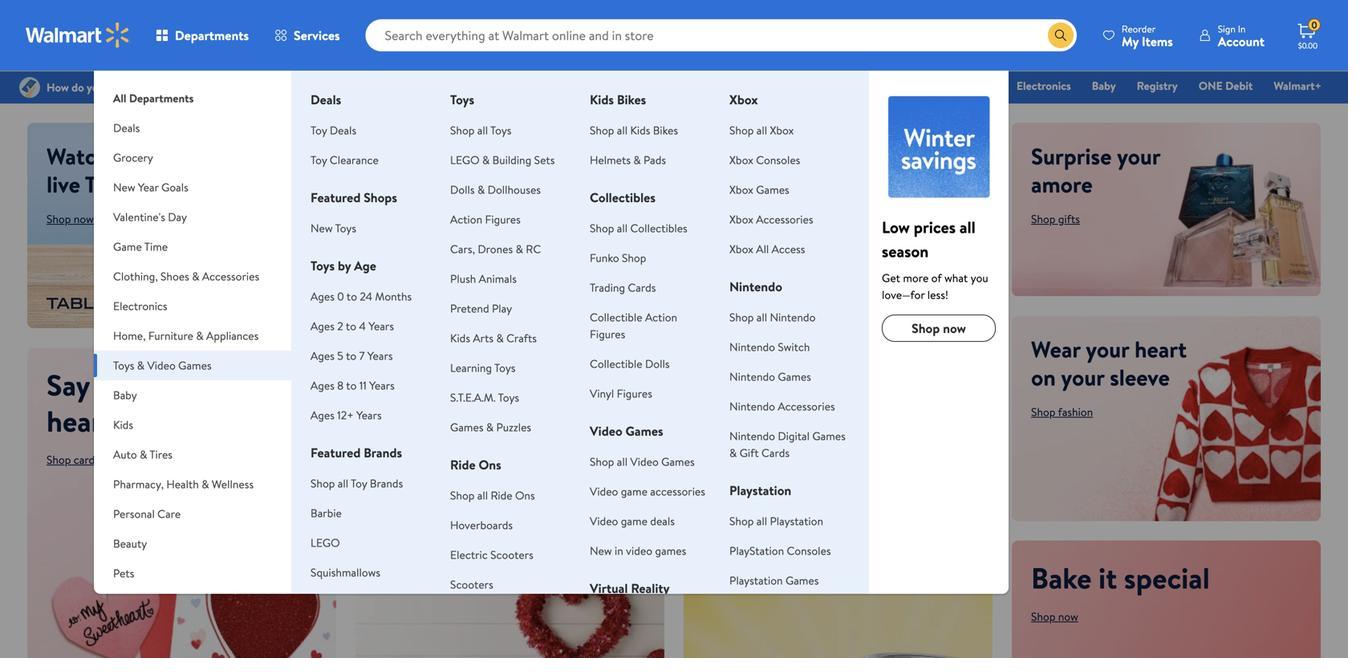Task type: describe. For each thing, give the bounding box(es) containing it.
1 horizontal spatial 0
[[1312, 18, 1318, 32]]

shop down less!
[[912, 320, 941, 337]]

live
[[47, 169, 80, 200]]

game for game time dropdown button
[[113, 239, 142, 255]]

squishmallows
[[311, 565, 381, 581]]

electric
[[450, 547, 488, 563]]

nintendo for nintendo games
[[730, 369, 776, 385]]

access
[[772, 241, 806, 257]]

& inside watch & record live tv
[[114, 141, 129, 172]]

$0.00
[[1299, 40, 1319, 51]]

shop up the lego & building sets link
[[450, 122, 475, 138]]

& inside dropdown button
[[192, 269, 200, 284]]

60%
[[764, 518, 805, 550]]

xbox for xbox all access
[[730, 241, 754, 257]]

nintendo switch
[[730, 339, 811, 355]]

items
[[1143, 33, 1174, 50]]

consoles for xbox
[[757, 152, 801, 168]]

funko shop
[[590, 250, 647, 266]]

video for video game accessories
[[590, 484, 619, 499]]

xbox consoles link
[[730, 152, 801, 168]]

pets button
[[94, 559, 292, 589]]

your for surprise
[[1118, 141, 1161, 172]]

0 vertical spatial dolls
[[450, 182, 475, 198]]

grocery & essentials
[[537, 78, 637, 94]]

drones
[[478, 241, 513, 257]]

nintendo accessories link
[[730, 399, 836, 414]]

shop up funko
[[590, 220, 615, 236]]

years right 12+
[[357, 408, 382, 423]]

ages for ages 8 to 11 years
[[311, 378, 335, 393]]

kids for kids bikes
[[590, 91, 614, 108]]

& left 'puzzles'
[[486, 420, 494, 435]]

cards
[[74, 452, 99, 468]]

xbox accessories
[[730, 212, 814, 227]]

& left essentials
[[579, 78, 587, 94]]

sign in account
[[1219, 22, 1265, 50]]

up
[[703, 518, 732, 550]]

electronics for electronics link
[[1017, 78, 1072, 94]]

accessories for xbox
[[757, 212, 814, 227]]

new for new toys
[[311, 220, 333, 236]]

vinyl
[[590, 386, 615, 401]]

0 vertical spatial bikes
[[617, 91, 647, 108]]

heart inside "say it from the heart"
[[47, 401, 114, 441]]

helmets & pads link
[[590, 152, 667, 168]]

& left the pads
[[634, 152, 641, 168]]

personal
[[113, 506, 155, 522]]

cars,
[[450, 241, 475, 257]]

squishmallows link
[[311, 565, 381, 581]]

personal care
[[113, 506, 181, 522]]

months
[[375, 289, 412, 304]]

video up video game accessories link
[[631, 454, 659, 470]]

2 vertical spatial toy
[[351, 476, 367, 491]]

1 vertical spatial ons
[[516, 488, 535, 503]]

shop left fashion
[[1032, 404, 1056, 420]]

video game accessories
[[590, 484, 706, 499]]

shop fashion link
[[1032, 404, 1094, 420]]

all departments
[[113, 90, 194, 106]]

fashion
[[909, 78, 946, 94]]

consoles for playstation
[[787, 543, 832, 559]]

lego for lego link
[[311, 535, 340, 551]]

games up "shop all video games"
[[626, 422, 664, 440]]

home for home improvement
[[113, 595, 143, 611]]

your for wear
[[1087, 334, 1130, 365]]

shop now down less!
[[912, 320, 967, 337]]

prices
[[914, 216, 956, 238]]

figures for vinyl
[[617, 386, 653, 401]]

electronics button
[[94, 291, 292, 321]]

home,
[[113, 328, 146, 344]]

24
[[360, 289, 373, 304]]

& right the health
[[202, 477, 209, 492]]

all departments link
[[94, 71, 292, 113]]

1 vertical spatial departments
[[129, 90, 194, 106]]

& left the rc
[[516, 241, 523, 257]]

shop up the xbox consoles link
[[730, 122, 754, 138]]

walmart+ link
[[1267, 77, 1330, 94]]

valentine's for valentine's day dropdown button
[[113, 209, 165, 225]]

your up fashion
[[1062, 362, 1105, 393]]

Walmart Site-Wide search field
[[366, 19, 1077, 51]]

games
[[656, 543, 687, 559]]

game time button
[[94, 232, 292, 262]]

1 horizontal spatial dolls
[[646, 356, 670, 372]]

s.t.e.a.m. toys
[[450, 390, 520, 405]]

reorder my items
[[1122, 22, 1174, 50]]

shop left cards
[[47, 452, 71, 468]]

kids up helmets & pads link
[[631, 122, 651, 138]]

& inside nintendo digital games & gift cards
[[730, 445, 737, 461]]

s.t.e.a.m. toys link
[[450, 390, 520, 405]]

& right arts
[[497, 330, 504, 346]]

toy deals link
[[311, 122, 357, 138]]

valentine's day button
[[94, 202, 292, 232]]

toy clearance link
[[311, 152, 379, 168]]

valentine's for valentine's day link
[[658, 78, 711, 94]]

12+
[[337, 408, 354, 423]]

deals up 'toy clearance' link
[[330, 122, 357, 138]]

shop right funko
[[622, 250, 647, 266]]

toys down featured shops
[[335, 220, 357, 236]]

auto & tires
[[113, 447, 173, 463]]

nintendo for nintendo switch
[[730, 339, 776, 355]]

0 vertical spatial scooters
[[491, 547, 534, 563]]

playstation consoles link
[[730, 543, 832, 559]]

dolls & dollhouses link
[[450, 182, 541, 198]]

xbox for xbox games
[[730, 182, 754, 198]]

shop all collectibles link
[[590, 220, 688, 236]]

switch
[[778, 339, 811, 355]]

7
[[359, 348, 365, 364]]

heart inside wear your heart on your sleeve
[[1135, 334, 1188, 365]]

shop down video games
[[590, 454, 615, 470]]

sponsored
[[292, 326, 336, 340]]

to for 8
[[346, 378, 357, 393]]

it for special
[[1099, 558, 1118, 598]]

now for up to 60% off
[[731, 561, 751, 577]]

lego link
[[311, 535, 340, 551]]

play
[[492, 301, 512, 316]]

shop left gifts
[[1032, 211, 1056, 227]]

electric scooters link
[[450, 547, 534, 563]]

all for shop all kids bikes
[[617, 122, 628, 138]]

learning toys
[[450, 360, 516, 376]]

gift
[[740, 445, 759, 461]]

& down home, at the left of page
[[137, 358, 145, 373]]

& left building
[[483, 152, 490, 168]]

accessories for nintendo
[[778, 399, 836, 414]]

rc
[[526, 241, 541, 257]]

4
[[359, 318, 366, 334]]

ages 12+ years link
[[311, 408, 382, 423]]

toys left the by
[[311, 257, 335, 275]]

playstation for playstation
[[730, 482, 792, 499]]

deals inside dropdown button
[[113, 120, 140, 136]]

surprise your amore
[[1032, 141, 1161, 200]]

virtual
[[590, 580, 628, 597]]

debit
[[1226, 78, 1254, 94]]

to for 0
[[347, 289, 357, 304]]

crafts
[[507, 330, 537, 346]]

beauty
[[113, 536, 147, 552]]

action inside collectible action figures
[[646, 310, 678, 325]]

time for 'game time' link
[[864, 78, 888, 94]]

toy for toy deals
[[311, 122, 327, 138]]

2
[[337, 318, 344, 334]]

building
[[493, 152, 532, 168]]

ages for ages 12+ years
[[311, 408, 335, 423]]

cards inside nintendo digital games & gift cards
[[762, 445, 790, 461]]

all for shop all toy brands
[[338, 476, 349, 491]]

video for video game deals
[[590, 513, 619, 529]]

shop up playstation
[[730, 513, 754, 529]]

5
[[337, 348, 344, 364]]

shop now for up to 60% off
[[703, 561, 751, 577]]

day for valentine's day link
[[714, 78, 733, 94]]

collectible for collectible dolls
[[590, 356, 643, 372]]

xbox for xbox accessories
[[730, 212, 754, 227]]

fashion
[[1059, 404, 1094, 420]]

love—for
[[882, 287, 925, 303]]

1 vertical spatial collectibles
[[631, 220, 688, 236]]

shop all toy brands
[[311, 476, 403, 491]]

toys up "shop all toys" link
[[450, 91, 475, 108]]

shop now link for watch & record live tv
[[47, 211, 94, 227]]

sign
[[1219, 22, 1236, 36]]

shoes
[[161, 269, 189, 284]]

shops
[[364, 189, 397, 206]]

game for accessories
[[621, 484, 648, 499]]

shop up nintendo switch link
[[730, 310, 754, 325]]

shop down ride ons
[[450, 488, 475, 503]]

ages for ages 2 to 4 years
[[311, 318, 335, 334]]

now for watch & record live tv
[[74, 211, 94, 227]]

trading cards link
[[590, 280, 656, 295]]

games inside nintendo digital games & gift cards
[[813, 428, 846, 444]]

games up accessories
[[662, 454, 695, 470]]

toys & video games button
[[94, 351, 292, 381]]

toys up the lego & building sets link
[[491, 122, 512, 138]]

watch
[[47, 141, 108, 172]]

all for shop all toys
[[478, 122, 488, 138]]

all for shop all video games
[[617, 454, 628, 470]]

shop up barbie 'link'
[[311, 476, 335, 491]]

games down switch
[[778, 369, 812, 385]]

ages for ages 0 to 24 months
[[311, 289, 335, 304]]

nintendo for nintendo digital games & gift cards
[[730, 428, 776, 444]]

0 horizontal spatial 0
[[337, 289, 344, 304]]

all for love all ways
[[492, 167, 541, 239]]

departments button
[[143, 16, 262, 55]]

game for deals
[[621, 513, 648, 529]]

from
[[122, 365, 184, 405]]

new for new year goals
[[113, 179, 135, 195]]

sets
[[534, 152, 555, 168]]

years for ages 5 to 7 years
[[368, 348, 393, 364]]

lego & building sets
[[450, 152, 555, 168]]

to for 5
[[346, 348, 357, 364]]

learning toys link
[[450, 360, 516, 376]]

ages 2 to 4 years
[[311, 318, 394, 334]]

video games
[[590, 422, 664, 440]]

games down playstation consoles link on the bottom right of the page
[[786, 573, 819, 589]]

kids for kids dropdown button
[[113, 417, 133, 433]]

0 horizontal spatial cards
[[628, 280, 656, 295]]

kids arts & crafts
[[450, 330, 537, 346]]

new in video games
[[590, 543, 687, 559]]

time for game time dropdown button
[[144, 239, 168, 255]]

video game deals
[[590, 513, 675, 529]]

appliances
[[206, 328, 259, 344]]

shop now for watch & record live tv
[[47, 211, 94, 227]]

xbox for xbox consoles
[[730, 152, 754, 168]]

shop all nintendo link
[[730, 310, 816, 325]]

to for 2
[[346, 318, 357, 334]]

years for ages 2 to 4 years
[[369, 318, 394, 334]]

to right up
[[737, 518, 758, 550]]

1 vertical spatial scooters
[[450, 577, 494, 593]]

now down less!
[[944, 320, 967, 337]]

valentine's day link
[[651, 77, 740, 94]]



Task type: vqa. For each thing, say whether or not it's contained in the screenshot.
New in video games
yes



Task type: locate. For each thing, give the bounding box(es) containing it.
all for shop all collectibles
[[617, 220, 628, 236]]

1 vertical spatial heart
[[47, 401, 114, 441]]

1 vertical spatial playstation
[[770, 513, 824, 529]]

arts
[[473, 330, 494, 346]]

video down furniture
[[147, 358, 176, 373]]

1 horizontal spatial time
[[864, 78, 888, 94]]

nintendo digital games & gift cards link
[[730, 428, 846, 461]]

years for ages 8 to 11 years
[[370, 378, 395, 393]]

1 horizontal spatial home
[[967, 78, 996, 94]]

0 vertical spatial action
[[450, 212, 483, 227]]

accessories down game time dropdown button
[[202, 269, 259, 284]]

collectibles
[[590, 189, 656, 206], [631, 220, 688, 236]]

xbox down xbox consoles
[[730, 182, 754, 198]]

0 vertical spatial day
[[714, 78, 733, 94]]

shop up helmets
[[590, 122, 615, 138]]

0 horizontal spatial all
[[113, 90, 126, 106]]

1 horizontal spatial electronics
[[1017, 78, 1072, 94]]

say it from the heart
[[47, 365, 233, 441]]

toy up 'toy clearance' link
[[311, 122, 327, 138]]

valentine's day for valentine's day dropdown button
[[113, 209, 187, 225]]

toy for toy clearance
[[311, 152, 327, 168]]

all for shop all xbox
[[757, 122, 768, 138]]

playstation
[[730, 543, 785, 559]]

baby for baby link
[[1093, 78, 1117, 94]]

time inside 'game time' link
[[864, 78, 888, 94]]

shop now link
[[47, 211, 94, 227], [882, 315, 997, 342], [703, 561, 751, 577], [1032, 609, 1079, 625]]

nintendo games link
[[730, 369, 812, 385]]

1 horizontal spatial cards
[[762, 445, 790, 461]]

to left 24
[[347, 289, 357, 304]]

video up video game deals
[[590, 484, 619, 499]]

playstation games
[[730, 573, 819, 589]]

& right furniture
[[196, 328, 204, 344]]

valentine's day inside dropdown button
[[113, 209, 187, 225]]

1 vertical spatial game time
[[113, 239, 168, 255]]

improvement
[[146, 595, 211, 611]]

1 horizontal spatial lego
[[450, 152, 480, 168]]

baby inside 'dropdown button'
[[113, 387, 137, 403]]

0 vertical spatial time
[[864, 78, 888, 94]]

day down walmart site-wide search field
[[714, 78, 733, 94]]

nintendo for nintendo accessories
[[730, 399, 776, 414]]

0 horizontal spatial heart
[[47, 401, 114, 441]]

ages 8 to 11 years link
[[311, 378, 395, 393]]

0 vertical spatial home
[[967, 78, 996, 94]]

game
[[621, 484, 648, 499], [621, 513, 648, 529]]

home, furniture & appliances
[[113, 328, 259, 344]]

account
[[1219, 33, 1265, 50]]

all for shop all ride ons
[[478, 488, 488, 503]]

figures for action
[[485, 212, 521, 227]]

1 game from the top
[[621, 484, 648, 499]]

nintendo for nintendo
[[730, 278, 783, 295]]

0 vertical spatial toy
[[311, 122, 327, 138]]

0 horizontal spatial ride
[[450, 456, 476, 474]]

nintendo up nintendo games link
[[730, 339, 776, 355]]

valentine's day
[[658, 78, 733, 94], [113, 209, 187, 225]]

ages left 2
[[311, 318, 335, 334]]

electronics inside dropdown button
[[113, 298, 168, 314]]

0 horizontal spatial electronics
[[113, 298, 168, 314]]

0 up $0.00
[[1312, 18, 1318, 32]]

grocery for grocery
[[113, 150, 153, 165]]

1 vertical spatial valentine's day
[[113, 209, 187, 225]]

xbox games
[[730, 182, 790, 198]]

1 horizontal spatial valentine's
[[658, 78, 711, 94]]

clearance
[[330, 152, 379, 168]]

electronics down clothing,
[[113, 298, 168, 314]]

& inside "dropdown button"
[[140, 447, 147, 463]]

1 vertical spatial brands
[[370, 476, 403, 491]]

pretend play link
[[450, 301, 512, 316]]

cards down digital
[[762, 445, 790, 461]]

1 horizontal spatial new
[[311, 220, 333, 236]]

beauty button
[[94, 529, 292, 559]]

1 horizontal spatial action
[[646, 310, 678, 325]]

home
[[967, 78, 996, 94], [113, 595, 143, 611]]

1 vertical spatial cards
[[762, 445, 790, 461]]

years right '7'
[[368, 348, 393, 364]]

day inside dropdown button
[[168, 209, 187, 225]]

now down playstation
[[731, 561, 751, 577]]

decorations
[[402, 561, 459, 577]]

grocery left essentials
[[537, 78, 577, 94]]

home inside dropdown button
[[113, 595, 143, 611]]

0 vertical spatial featured
[[311, 189, 361, 206]]

electronics for electronics dropdown button
[[113, 298, 168, 314]]

game time for 'game time' link
[[833, 78, 888, 94]]

1 horizontal spatial ride
[[491, 488, 513, 503]]

one debit link
[[1192, 77, 1261, 94]]

xbox up xbox consoles
[[770, 122, 794, 138]]

0 vertical spatial figures
[[485, 212, 521, 227]]

featured for featured shops
[[311, 189, 361, 206]]

hoverboards
[[450, 518, 513, 533]]

off
[[810, 518, 840, 550]]

0 vertical spatial game time
[[833, 78, 888, 94]]

new inside dropdown button
[[113, 179, 135, 195]]

game time inside dropdown button
[[113, 239, 168, 255]]

1 horizontal spatial it
[[1099, 558, 1118, 598]]

dolls up action figures link
[[450, 182, 475, 198]]

figures
[[485, 212, 521, 227], [590, 326, 626, 342], [617, 386, 653, 401]]

featured brands
[[311, 444, 402, 462]]

record
[[135, 141, 199, 172]]

game time up clothing,
[[113, 239, 168, 255]]

1 vertical spatial game
[[621, 513, 648, 529]]

collectible for collectible action figures
[[590, 310, 643, 325]]

walmart image
[[26, 22, 130, 48]]

valentine's day for valentine's day link
[[658, 78, 733, 94]]

all left access
[[757, 241, 769, 257]]

0 vertical spatial 0
[[1312, 18, 1318, 32]]

0 vertical spatial game
[[621, 484, 648, 499]]

toys up 'puzzles'
[[498, 390, 520, 405]]

1 vertical spatial electronics
[[113, 298, 168, 314]]

1 vertical spatial all
[[757, 241, 769, 257]]

to right 8
[[346, 378, 357, 393]]

cards right trading
[[628, 280, 656, 295]]

0 vertical spatial ride
[[450, 456, 476, 474]]

virtual reality
[[590, 580, 670, 597]]

1 vertical spatial lego
[[311, 535, 340, 551]]

all for shop all nintendo
[[757, 310, 768, 325]]

game time link
[[826, 77, 895, 94]]

digital
[[778, 428, 810, 444]]

1 vertical spatial figures
[[590, 326, 626, 342]]

2 collectible from the top
[[590, 356, 643, 372]]

deals up toy deals link
[[311, 91, 341, 108]]

& left the 'tires'
[[140, 447, 147, 463]]

pharmacy, health & wellness
[[113, 477, 254, 492]]

1 ages from the top
[[311, 289, 335, 304]]

learning
[[450, 360, 492, 376]]

0 vertical spatial baby
[[1093, 78, 1117, 94]]

time up shoes
[[144, 239, 168, 255]]

kids up auto
[[113, 417, 133, 433]]

2 featured from the top
[[311, 444, 361, 462]]

new for new in video games
[[590, 543, 612, 559]]

plush animals
[[450, 271, 517, 287]]

baby left registry link
[[1093, 78, 1117, 94]]

ride ons
[[450, 456, 502, 474]]

0 horizontal spatial lego
[[311, 535, 340, 551]]

1 vertical spatial home
[[113, 595, 143, 611]]

xbox up shop all xbox
[[730, 91, 758, 108]]

game inside dropdown button
[[113, 239, 142, 255]]

0 horizontal spatial baby
[[113, 387, 137, 403]]

xbox down xbox games
[[730, 212, 754, 227]]

0 vertical spatial lego
[[450, 152, 480, 168]]

0 vertical spatial consoles
[[757, 152, 801, 168]]

dolls
[[450, 182, 475, 198], [646, 356, 670, 372]]

0 vertical spatial it
[[97, 365, 115, 405]]

games right digital
[[813, 428, 846, 444]]

your inside surprise your amore
[[1118, 141, 1161, 172]]

games inside toys & video games dropdown button
[[178, 358, 212, 373]]

baby button
[[94, 381, 292, 410]]

1 horizontal spatial baby
[[1093, 78, 1117, 94]]

1 vertical spatial grocery
[[113, 150, 153, 165]]

& right tv
[[114, 141, 129, 172]]

0 horizontal spatial it
[[97, 365, 115, 405]]

home right fashion link
[[967, 78, 996, 94]]

care
[[158, 506, 181, 522]]

scooters
[[491, 547, 534, 563], [450, 577, 494, 593]]

valentine's down search search box
[[658, 78, 711, 94]]

now for bake it special
[[1059, 609, 1079, 625]]

shop now link down playstation
[[703, 561, 751, 577]]

ride up the hoverboards link
[[491, 488, 513, 503]]

all for shop all playstation
[[757, 513, 768, 529]]

shop now link for bake it special
[[1032, 609, 1079, 625]]

it inside "say it from the heart"
[[97, 365, 115, 405]]

all
[[478, 122, 488, 138], [617, 122, 628, 138], [757, 122, 768, 138], [492, 167, 541, 239], [960, 216, 976, 238], [617, 220, 628, 236], [757, 310, 768, 325], [617, 454, 628, 470], [338, 476, 349, 491], [478, 488, 488, 503], [757, 513, 768, 529]]

shop all playstation link
[[730, 513, 824, 529]]

0 horizontal spatial grocery
[[113, 150, 153, 165]]

3 ages from the top
[[311, 348, 335, 364]]

baby link
[[1085, 77, 1124, 94]]

all
[[113, 90, 126, 106], [757, 241, 769, 257]]

0 horizontal spatial ons
[[479, 456, 502, 474]]

valentine's inside valentine's day dropdown button
[[113, 209, 165, 225]]

0 horizontal spatial valentine's day
[[113, 209, 187, 225]]

1 horizontal spatial ons
[[516, 488, 535, 503]]

1 horizontal spatial day
[[714, 78, 733, 94]]

nintendo inside nintendo digital games & gift cards
[[730, 428, 776, 444]]

all inside low prices all season get more of what you love—for less!
[[960, 216, 976, 238]]

bikes up the pads
[[653, 122, 679, 138]]

pharmacy,
[[113, 477, 164, 492]]

brands down featured brands
[[370, 476, 403, 491]]

accessories up access
[[757, 212, 814, 227]]

kids inside dropdown button
[[113, 417, 133, 433]]

games up xbox accessories link
[[757, 182, 790, 198]]

ons up shop all ride ons link
[[479, 456, 502, 474]]

accessories up digital
[[778, 399, 836, 414]]

game up video game deals link on the bottom of the page
[[621, 484, 648, 499]]

kids for kids arts & crafts
[[450, 330, 471, 346]]

game time for game time dropdown button
[[113, 239, 168, 255]]

barbie
[[311, 505, 342, 521]]

1 horizontal spatial bikes
[[653, 122, 679, 138]]

1 vertical spatial dolls
[[646, 356, 670, 372]]

1 vertical spatial baby
[[113, 387, 137, 403]]

new year goals
[[113, 179, 189, 195]]

0 horizontal spatial game time
[[113, 239, 168, 255]]

0 vertical spatial departments
[[175, 26, 249, 44]]

now down the bake on the right of page
[[1059, 609, 1079, 625]]

video for video games
[[590, 422, 623, 440]]

new in video games link
[[590, 543, 687, 559]]

clothing, shoes & accessories
[[113, 269, 259, 284]]

& right shoes
[[192, 269, 200, 284]]

accessories inside dropdown button
[[202, 269, 259, 284]]

shop down cupid's
[[375, 561, 399, 577]]

0 vertical spatial valentine's day
[[658, 78, 733, 94]]

0 horizontal spatial valentine's
[[113, 209, 165, 225]]

search icon image
[[1055, 29, 1068, 42]]

figures up cars, drones & rc
[[485, 212, 521, 227]]

1 horizontal spatial valentine's day
[[658, 78, 733, 94]]

shop now link down less!
[[882, 315, 997, 342]]

toys & video games image
[[882, 90, 997, 204]]

valentine's inside valentine's day link
[[658, 78, 711, 94]]

& up action figures link
[[478, 182, 485, 198]]

departments inside dropdown button
[[175, 26, 249, 44]]

grocery inside dropdown button
[[113, 150, 153, 165]]

shop down the bake on the right of page
[[1032, 609, 1056, 625]]

ages 12+ years
[[311, 408, 382, 423]]

consoles
[[757, 152, 801, 168], [787, 543, 832, 559]]

toy deals
[[311, 122, 357, 138]]

cards
[[628, 280, 656, 295], [762, 445, 790, 461]]

xbox consoles
[[730, 152, 801, 168]]

0 horizontal spatial game
[[113, 239, 142, 255]]

1 vertical spatial new
[[311, 220, 333, 236]]

figures inside collectible action figures
[[590, 326, 626, 342]]

collectible inside collectible action figures
[[590, 310, 643, 325]]

nintendo
[[730, 278, 783, 295], [770, 310, 816, 325], [730, 339, 776, 355], [730, 369, 776, 385], [730, 399, 776, 414], [730, 428, 776, 444]]

Search search field
[[366, 19, 1077, 51]]

0 vertical spatial ons
[[479, 456, 502, 474]]

0 vertical spatial game
[[833, 78, 862, 94]]

grocery for grocery & essentials
[[537, 78, 577, 94]]

baby down the toys & video games
[[113, 387, 137, 403]]

toy down featured brands
[[351, 476, 367, 491]]

baby for baby 'dropdown button'
[[113, 387, 137, 403]]

action up cars,
[[450, 212, 483, 227]]

deals down all departments
[[113, 120, 140, 136]]

years right 11
[[370, 378, 395, 393]]

nintendo up gift
[[730, 428, 776, 444]]

shop now down the bake on the right of page
[[1032, 609, 1079, 625]]

featured for featured brands
[[311, 444, 361, 462]]

time inside game time dropdown button
[[144, 239, 168, 255]]

ages for ages 5 to 7 years
[[311, 348, 335, 364]]

shop now down playstation
[[703, 561, 751, 577]]

0 vertical spatial valentine's
[[658, 78, 711, 94]]

shop all toy brands link
[[311, 476, 403, 491]]

1 horizontal spatial heart
[[1135, 334, 1188, 365]]

shop cards link
[[47, 452, 99, 468]]

auto
[[113, 447, 137, 463]]

day for valentine's day dropdown button
[[168, 209, 187, 225]]

brands
[[364, 444, 402, 462], [370, 476, 403, 491]]

0 vertical spatial cards
[[628, 280, 656, 295]]

toys inside dropdown button
[[113, 358, 134, 373]]

home, furniture & appliances button
[[94, 321, 292, 351]]

collectible action figures link
[[590, 310, 678, 342]]

kids bikes
[[590, 91, 647, 108]]

home down pets
[[113, 595, 143, 611]]

pretend
[[450, 301, 490, 316]]

video inside dropdown button
[[147, 358, 176, 373]]

kids button
[[94, 410, 292, 440]]

0 vertical spatial playstation
[[730, 482, 792, 499]]

0 horizontal spatial home
[[113, 595, 143, 611]]

years
[[369, 318, 394, 334], [368, 348, 393, 364], [370, 378, 395, 393], [357, 408, 382, 423]]

1 vertical spatial featured
[[311, 444, 361, 462]]

4 ages from the top
[[311, 378, 335, 393]]

1 vertical spatial bikes
[[653, 122, 679, 138]]

& left gift
[[730, 445, 737, 461]]

2 game from the top
[[621, 513, 648, 529]]

shop all collectibles
[[590, 220, 688, 236]]

1 vertical spatial valentine's
[[113, 209, 165, 225]]

home for home
[[967, 78, 996, 94]]

your right surprise
[[1118, 141, 1161, 172]]

toys down the kids arts & crafts
[[495, 360, 516, 376]]

1 horizontal spatial grocery
[[537, 78, 577, 94]]

ons up calling—party
[[516, 488, 535, 503]]

ride up shop all ride ons link
[[450, 456, 476, 474]]

1 collectible from the top
[[590, 310, 643, 325]]

2 ages from the top
[[311, 318, 335, 334]]

years right 4
[[369, 318, 394, 334]]

day
[[714, 78, 733, 94], [168, 209, 187, 225]]

now down tv
[[74, 211, 94, 227]]

2 horizontal spatial new
[[590, 543, 612, 559]]

0 horizontal spatial new
[[113, 179, 135, 195]]

get
[[882, 270, 901, 286]]

0 horizontal spatial day
[[168, 209, 187, 225]]

2 vertical spatial playstation
[[730, 573, 783, 589]]

all up watch & record live tv
[[113, 90, 126, 106]]

1 vertical spatial toy
[[311, 152, 327, 168]]

shop down up
[[703, 561, 728, 577]]

to right 2
[[346, 318, 357, 334]]

1 vertical spatial accessories
[[202, 269, 259, 284]]

1 featured from the top
[[311, 189, 361, 206]]

new
[[113, 179, 135, 195], [311, 220, 333, 236], [590, 543, 612, 559]]

0 vertical spatial collectible
[[590, 310, 643, 325]]

0 vertical spatial brands
[[364, 444, 402, 462]]

new toys link
[[311, 220, 357, 236]]

it for from
[[97, 365, 115, 405]]

playstation for playstation games
[[730, 573, 783, 589]]

by
[[338, 257, 351, 275]]

1 vertical spatial it
[[1099, 558, 1118, 598]]

all inside all departments link
[[113, 90, 126, 106]]

shop decorations link
[[375, 561, 459, 577]]

shop now link for up to 60% off
[[703, 561, 751, 577]]

1 horizontal spatial all
[[757, 241, 769, 257]]

shop down live
[[47, 211, 71, 227]]

toy clearance
[[311, 152, 379, 168]]

kids left arts
[[450, 330, 471, 346]]

0 horizontal spatial bikes
[[617, 91, 647, 108]]

action down trading cards link
[[646, 310, 678, 325]]

game for 'game time' link
[[833, 78, 862, 94]]

ages left 8
[[311, 378, 335, 393]]

shop now for bake it special
[[1032, 609, 1079, 625]]

1 vertical spatial consoles
[[787, 543, 832, 559]]

deals
[[311, 91, 341, 108], [113, 120, 140, 136], [330, 122, 357, 138]]

it right 'say'
[[97, 365, 115, 405]]

0 vertical spatial new
[[113, 179, 135, 195]]

sleeve
[[1111, 362, 1171, 393]]

video game accessories link
[[590, 484, 706, 499]]

love
[[375, 167, 479, 239]]

1 vertical spatial time
[[144, 239, 168, 255]]

shop now link down live
[[47, 211, 94, 227]]

xbox all access link
[[730, 241, 806, 257]]

games down s.t.e.a.m.
[[450, 420, 484, 435]]

0 vertical spatial grocery
[[537, 78, 577, 94]]

xbox for xbox
[[730, 91, 758, 108]]

goals
[[161, 179, 189, 195]]

wear your heart on your sleeve
[[1032, 334, 1188, 393]]

nintendo up switch
[[770, 310, 816, 325]]

0 horizontal spatial action
[[450, 212, 483, 227]]

nintendo up shop all nintendo
[[730, 278, 783, 295]]

1 horizontal spatial game
[[833, 78, 862, 94]]

game
[[833, 78, 862, 94], [113, 239, 142, 255]]

action figures
[[450, 212, 521, 227]]

game left fashion
[[833, 78, 862, 94]]

shop now down live
[[47, 211, 94, 227]]

5 ages from the top
[[311, 408, 335, 423]]

0 vertical spatial heart
[[1135, 334, 1188, 365]]

2 vertical spatial new
[[590, 543, 612, 559]]

figures up collectible dolls at left bottom
[[590, 326, 626, 342]]

valentine's day down the new year goals on the left of the page
[[113, 209, 187, 225]]

lego for lego & building sets
[[450, 152, 480, 168]]

0 vertical spatial collectibles
[[590, 189, 656, 206]]

2 vertical spatial figures
[[617, 386, 653, 401]]

time left fashion
[[864, 78, 888, 94]]

funko
[[590, 250, 620, 266]]

accessories
[[651, 484, 706, 499]]

1 vertical spatial day
[[168, 209, 187, 225]]



